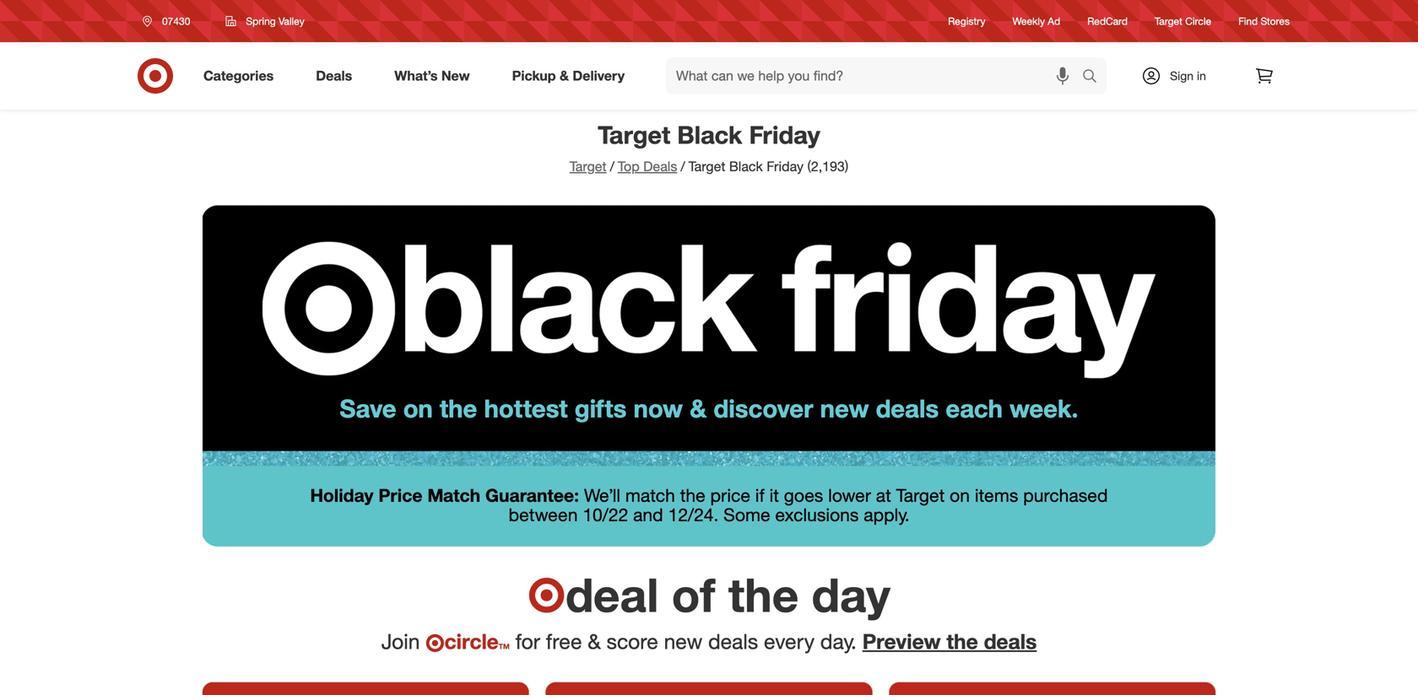 Task type: vqa. For each thing, say whether or not it's contained in the screenshot.
'Already'
no



Task type: locate. For each thing, give the bounding box(es) containing it.
find stores
[[1239, 15, 1290, 27]]

sign in
[[1170, 68, 1206, 83]]

2 horizontal spatial &
[[690, 393, 707, 424]]

friday left (2,193)
[[767, 158, 804, 175]]

new down of
[[664, 629, 703, 655]]

circle
[[445, 629, 499, 655]]

spring
[[246, 15, 276, 27]]

deal
[[566, 567, 659, 624]]

apply.
[[864, 504, 910, 526]]

1 horizontal spatial &
[[588, 629, 601, 655]]

black up top deals link
[[677, 120, 742, 150]]

lower
[[828, 484, 871, 506]]

registry
[[948, 15, 986, 27]]

0 vertical spatial deals
[[316, 68, 352, 84]]

2 horizontal spatial deals
[[984, 629, 1037, 655]]

pickup
[[512, 68, 556, 84]]

1 horizontal spatial on
[[950, 484, 970, 506]]

the
[[440, 393, 477, 424], [680, 484, 706, 506], [728, 567, 799, 624], [947, 629, 978, 655]]

guarantee:
[[485, 484, 579, 506]]

of
[[672, 567, 716, 624]]

0 horizontal spatial deals
[[316, 68, 352, 84]]

on right save
[[403, 393, 433, 424]]

1 vertical spatial black
[[729, 158, 763, 175]]

the left price
[[680, 484, 706, 506]]

target circle
[[1155, 15, 1212, 27]]

price
[[710, 484, 751, 506]]

sign
[[1170, 68, 1194, 83]]

&
[[560, 68, 569, 84], [690, 393, 707, 424], [588, 629, 601, 655]]

target inside target circle link
[[1155, 15, 1183, 27]]

/
[[610, 158, 615, 175], [681, 158, 685, 175]]

on left items
[[950, 484, 970, 506]]

1 horizontal spatial new
[[820, 393, 869, 424]]

find stores link
[[1239, 14, 1290, 28]]

friday up (2,193)
[[749, 120, 820, 150]]

black
[[677, 120, 742, 150], [729, 158, 763, 175]]

1 / from the left
[[610, 158, 615, 175]]

if
[[755, 484, 765, 506]]

in
[[1197, 68, 1206, 83]]

black left (2,193)
[[729, 158, 763, 175]]

1 horizontal spatial /
[[681, 158, 685, 175]]

1 vertical spatial on
[[950, 484, 970, 506]]

10/22
[[583, 504, 628, 526]]

target right 'at'
[[896, 484, 945, 506]]

purchased
[[1023, 484, 1108, 506]]

1 horizontal spatial deals
[[876, 393, 939, 424]]

join
[[381, 629, 420, 655]]

valley
[[279, 15, 305, 27]]

for
[[516, 629, 540, 655]]

find
[[1239, 15, 1258, 27]]

stores
[[1261, 15, 1290, 27]]

¬ deal of the day join ◎ circle tm for free & score new deals every day. preview the deals
[[381, 567, 1037, 655]]

0 vertical spatial &
[[560, 68, 569, 84]]

& right now
[[690, 393, 707, 424]]

save on the hottest gifts now & discover new deals each week.
[[340, 393, 1079, 424]]

friday
[[749, 120, 820, 150], [767, 158, 804, 175]]

2 / from the left
[[681, 158, 685, 175]]

deals link
[[302, 57, 373, 95]]

target left top
[[570, 158, 607, 175]]

1 vertical spatial new
[[664, 629, 703, 655]]

we'll match the price if it goes lower at target on items purchased between 10/22 and 12/24. some exclusions apply.
[[509, 484, 1108, 526]]

the right "preview"
[[947, 629, 978, 655]]

some
[[724, 504, 770, 526]]

pickup & delivery link
[[498, 57, 646, 95]]

week.
[[1010, 393, 1079, 424]]

(2,193)
[[808, 158, 849, 175]]

1 vertical spatial &
[[690, 393, 707, 424]]

◎
[[426, 633, 445, 653]]

top deals link
[[618, 158, 677, 175]]

redcard
[[1088, 15, 1128, 27]]

target black friday target / top deals / target black friday (2,193)
[[570, 120, 849, 175]]

target up top
[[598, 120, 671, 150]]

deals left what's
[[316, 68, 352, 84]]

0 horizontal spatial &
[[560, 68, 569, 84]]

deals
[[316, 68, 352, 84], [643, 158, 677, 175]]

12/24.
[[668, 504, 719, 526]]

0 vertical spatial black
[[677, 120, 742, 150]]

price
[[379, 484, 423, 506]]

0 horizontal spatial new
[[664, 629, 703, 655]]

& right pickup
[[560, 68, 569, 84]]

between
[[509, 504, 578, 526]]

we'll
[[584, 484, 621, 506]]

1 vertical spatial friday
[[767, 158, 804, 175]]

1 horizontal spatial deals
[[643, 158, 677, 175]]

holiday
[[310, 484, 374, 506]]

categories link
[[189, 57, 295, 95]]

it
[[770, 484, 779, 506]]

at
[[876, 484, 891, 506]]

circle
[[1186, 15, 1212, 27]]

hottest
[[484, 393, 568, 424]]

now
[[634, 393, 683, 424]]

target link
[[570, 158, 607, 175]]

day
[[812, 567, 891, 624]]

deals
[[876, 393, 939, 424], [708, 629, 758, 655], [984, 629, 1037, 655]]

on
[[403, 393, 433, 424], [950, 484, 970, 506]]

target
[[1155, 15, 1183, 27], [598, 120, 671, 150], [570, 158, 607, 175], [689, 158, 726, 175], [896, 484, 945, 506]]

1 vertical spatial deals
[[643, 158, 677, 175]]

& right free
[[588, 629, 601, 655]]

2 vertical spatial &
[[588, 629, 601, 655]]

target right top deals link
[[689, 158, 726, 175]]

deals right top
[[643, 158, 677, 175]]

deals inside target black friday target / top deals / target black friday (2,193)
[[643, 158, 677, 175]]

/ right top deals link
[[681, 158, 685, 175]]

match
[[427, 484, 481, 506]]

target left circle
[[1155, 15, 1183, 27]]

0 vertical spatial friday
[[749, 120, 820, 150]]

new
[[820, 393, 869, 424], [664, 629, 703, 655]]

0 vertical spatial on
[[403, 393, 433, 424]]

/ left top
[[610, 158, 615, 175]]

goes
[[784, 484, 823, 506]]

new right discover
[[820, 393, 869, 424]]

new inside ¬ deal of the day join ◎ circle tm for free & score new deals every day. preview the deals
[[664, 629, 703, 655]]

weekly ad link
[[1013, 14, 1061, 28]]

0 horizontal spatial /
[[610, 158, 615, 175]]



Task type: describe. For each thing, give the bounding box(es) containing it.
delivery
[[573, 68, 625, 84]]

what's new link
[[380, 57, 491, 95]]

spring valley
[[246, 15, 305, 27]]

& inside ¬ deal of the day join ◎ circle tm for free & score new deals every day. preview the deals
[[588, 629, 601, 655]]

on inside we'll match the price if it goes lower at target on items purchased between 10/22 and 12/24. some exclusions apply.
[[950, 484, 970, 506]]

what's new
[[395, 68, 470, 84]]

07430
[[162, 15, 190, 27]]

sign in link
[[1127, 57, 1233, 95]]

¬
[[528, 567, 566, 624]]

07430 button
[[132, 6, 208, 36]]

categories
[[203, 68, 274, 84]]

deals inside deals link
[[316, 68, 352, 84]]

what's
[[395, 68, 438, 84]]

new
[[441, 68, 470, 84]]

items
[[975, 484, 1019, 506]]

target circle link
[[1155, 14, 1212, 28]]

top
[[618, 158, 640, 175]]

discover
[[714, 393, 814, 424]]

and
[[633, 504, 663, 526]]

registry link
[[948, 14, 986, 28]]

match
[[626, 484, 675, 506]]

search
[[1075, 69, 1115, 86]]

the left hottest
[[440, 393, 477, 424]]

0 vertical spatial new
[[820, 393, 869, 424]]

gifts
[[575, 393, 627, 424]]

exclusions
[[775, 504, 859, 526]]

weekly
[[1013, 15, 1045, 27]]

0 horizontal spatial on
[[403, 393, 433, 424]]

What can we help you find? suggestions appear below search field
[[666, 57, 1087, 95]]

free
[[546, 629, 582, 655]]

preview
[[863, 629, 941, 655]]

tm
[[499, 643, 510, 651]]

weekly ad
[[1013, 15, 1061, 27]]

day.
[[821, 629, 857, 655]]

each
[[946, 393, 1003, 424]]

target inside we'll match the price if it goes lower at target on items purchased between 10/22 and 12/24. some exclusions apply.
[[896, 484, 945, 506]]

the inside we'll match the price if it goes lower at target on items purchased between 10/22 and 12/24. some exclusions apply.
[[680, 484, 706, 506]]

target black friday image
[[203, 186, 1216, 466]]

search button
[[1075, 57, 1115, 98]]

redcard link
[[1088, 14, 1128, 28]]

0 horizontal spatial deals
[[708, 629, 758, 655]]

ad
[[1048, 15, 1061, 27]]

pickup & delivery
[[512, 68, 625, 84]]

holiday price match guarantee:
[[310, 484, 579, 506]]

save
[[340, 393, 396, 424]]

spring valley button
[[215, 6, 316, 36]]

score
[[607, 629, 658, 655]]

the up every
[[728, 567, 799, 624]]

every
[[764, 629, 815, 655]]



